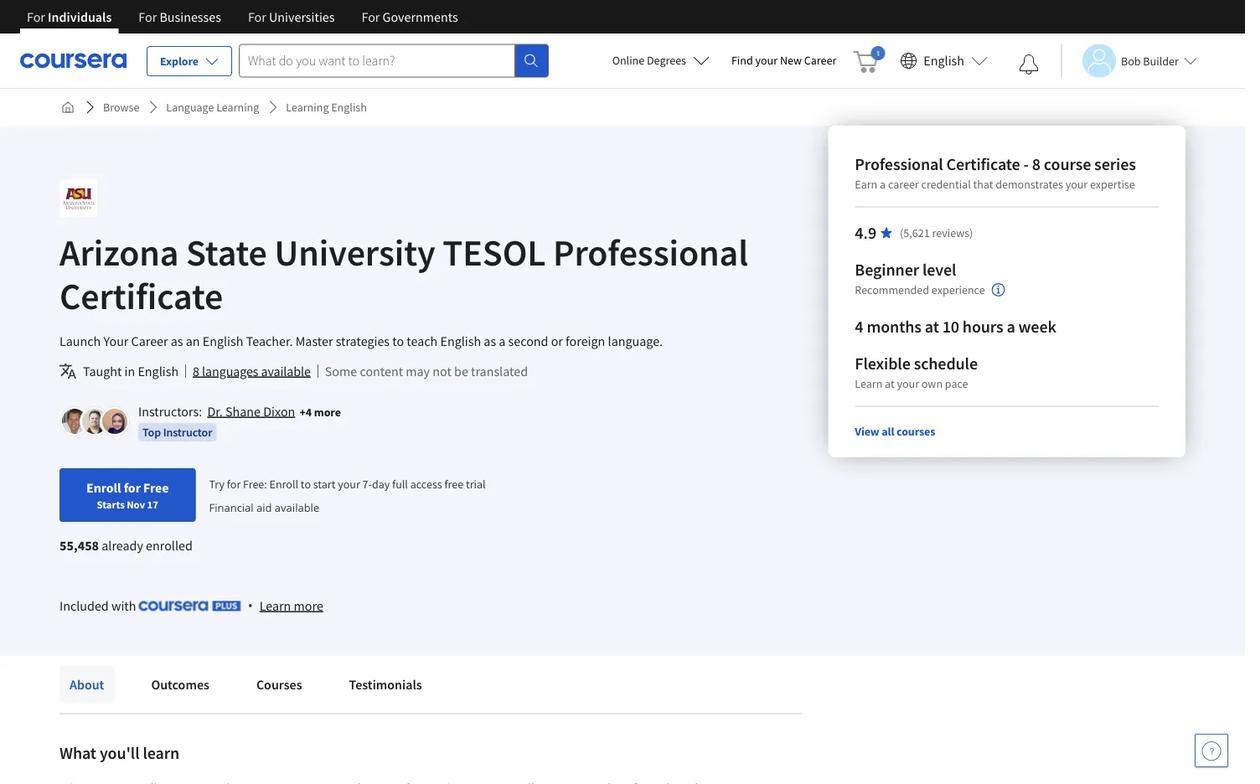 Task type: vqa. For each thing, say whether or not it's contained in the screenshot.
report in button
no



Task type: describe. For each thing, give the bounding box(es) containing it.
nov
[[127, 498, 145, 511]]

builder
[[1144, 53, 1179, 68]]

english up be
[[440, 333, 481, 350]]

view
[[855, 424, 880, 439]]

coursera image
[[20, 47, 127, 74]]

taught in english
[[83, 363, 179, 380]]

governments
[[383, 8, 458, 25]]

start
[[313, 477, 336, 492]]

credential
[[922, 177, 971, 192]]

english inside button
[[924, 52, 965, 69]]

find your new career
[[732, 53, 837, 68]]

bob builder button
[[1061, 44, 1198, 78]]

available inside try for free: enroll to start your 7-day full access free trial financial aid available
[[275, 500, 320, 515]]

courses link
[[246, 666, 312, 703]]

8 inside button
[[193, 363, 199, 380]]

learning english link
[[279, 92, 374, 122]]

access
[[410, 477, 442, 492]]

recommended
[[855, 283, 930, 298]]

for for try
[[227, 477, 241, 492]]

may
[[406, 363, 430, 380]]

your
[[104, 333, 129, 350]]

starts
[[97, 498, 125, 511]]

aid
[[256, 500, 272, 515]]

arizona state university image
[[60, 179, 97, 217]]

information about difficulty level pre-requisites. image
[[992, 283, 1005, 297]]

learn inside "flexible schedule learn at your own pace"
[[855, 376, 883, 391]]

explore
[[160, 54, 199, 69]]

about
[[70, 676, 104, 693]]

with
[[111, 598, 136, 614]]

translated
[[471, 363, 528, 380]]

learning english
[[286, 100, 367, 115]]

master
[[296, 333, 333, 350]]

1 learning from the left
[[216, 100, 259, 115]]

instructors: dr. shane dixon +4 more top instructor
[[138, 403, 341, 440]]

0 horizontal spatial a
[[499, 333, 506, 350]]

view all courses link
[[855, 424, 936, 439]]

for individuals
[[27, 8, 112, 25]]

day
[[372, 477, 390, 492]]

free
[[445, 477, 464, 492]]

individuals
[[48, 8, 112, 25]]

professional inside "professional certificate - 8 course series earn a career credential that demonstrates your expertise"
[[855, 154, 943, 175]]

university
[[275, 229, 436, 275]]

english right in
[[138, 363, 179, 380]]

reviews)
[[932, 225, 973, 241]]

at inside "flexible schedule learn at your own pace"
[[885, 376, 895, 391]]

to inside try for free: enroll to start your 7-day full access free trial financial aid available
[[301, 477, 311, 492]]

testimonials link
[[339, 666, 432, 703]]

+4 more button
[[300, 404, 341, 420]]

available inside button
[[261, 363, 311, 380]]

in
[[125, 363, 135, 380]]

enrolled
[[146, 537, 193, 554]]

language
[[166, 100, 214, 115]]

8 languages available button
[[193, 361, 311, 381]]

be
[[454, 363, 468, 380]]

online
[[612, 53, 645, 68]]

week
[[1019, 316, 1057, 337]]

not
[[433, 363, 452, 380]]

schedule
[[914, 353, 978, 374]]

expertise
[[1090, 177, 1135, 192]]

full
[[392, 477, 408, 492]]

career
[[888, 177, 919, 192]]

english down the what do you want to learn? 'text box'
[[331, 100, 367, 115]]

recommended experience
[[855, 283, 985, 298]]

4
[[855, 316, 864, 337]]

• learn more
[[248, 597, 323, 615]]

series
[[1095, 154, 1136, 175]]

launch
[[60, 333, 101, 350]]

(5,621 reviews)
[[900, 225, 973, 241]]

launch your career as an english teacher. master strategies to teach english as a second or foreign language.
[[60, 333, 663, 350]]

0 vertical spatial at
[[925, 316, 939, 337]]

shane
[[225, 403, 261, 420]]

outcomes link
[[141, 666, 220, 703]]

coursera plus image
[[139, 601, 241, 612]]

try
[[209, 477, 225, 492]]

8 languages available
[[193, 363, 311, 380]]

teacher.
[[246, 333, 293, 350]]

your inside "flexible schedule learn at your own pace"
[[897, 376, 919, 391]]

for universities
[[248, 8, 335, 25]]

experience
[[932, 283, 985, 298]]

months
[[867, 316, 922, 337]]

(5,621
[[900, 225, 930, 241]]

language learning
[[166, 100, 259, 115]]

or
[[551, 333, 563, 350]]

arizona state university tesol professional certificate
[[60, 229, 748, 319]]

show notifications image
[[1019, 54, 1039, 75]]

taught
[[83, 363, 122, 380]]

8 inside "professional certificate - 8 course series earn a career credential that demonstrates your expertise"
[[1032, 154, 1041, 175]]



Task type: locate. For each thing, give the bounding box(es) containing it.
teach
[[407, 333, 438, 350]]

for left individuals
[[27, 8, 45, 25]]

•
[[248, 597, 253, 615]]

your right find
[[756, 53, 778, 68]]

certificate inside "professional certificate - 8 course series earn a career credential that demonstrates your expertise"
[[947, 154, 1021, 175]]

8
[[1032, 154, 1041, 175], [193, 363, 199, 380]]

1 horizontal spatial learning
[[286, 100, 329, 115]]

a right earn on the right top
[[880, 177, 886, 192]]

1 horizontal spatial a
[[880, 177, 886, 192]]

for left universities
[[248, 8, 266, 25]]

1 vertical spatial at
[[885, 376, 895, 391]]

for up the what do you want to learn? 'text box'
[[362, 8, 380, 25]]

at down flexible at the right top of page
[[885, 376, 895, 391]]

0 vertical spatial certificate
[[947, 154, 1021, 175]]

learn
[[143, 743, 180, 764]]

included with
[[60, 598, 139, 614]]

enroll inside enroll for free starts nov 17
[[86, 479, 121, 496]]

0 horizontal spatial enroll
[[86, 479, 121, 496]]

2 learning from the left
[[286, 100, 329, 115]]

0 vertical spatial available
[[261, 363, 311, 380]]

enroll inside try for free: enroll to start your 7-day full access free trial financial aid available
[[270, 477, 298, 492]]

10
[[943, 316, 960, 337]]

a left second
[[499, 333, 506, 350]]

1 vertical spatial more
[[294, 598, 323, 614]]

0 horizontal spatial professional
[[553, 229, 748, 275]]

dr. justin shewell image
[[82, 409, 107, 434]]

for up nov
[[124, 479, 141, 496]]

dr.
[[207, 403, 223, 420]]

more right '+4'
[[314, 404, 341, 419]]

content
[[360, 363, 403, 380]]

3 for from the left
[[248, 8, 266, 25]]

1 vertical spatial to
[[301, 477, 311, 492]]

languages
[[202, 363, 258, 380]]

1 horizontal spatial learn
[[855, 376, 883, 391]]

explore button
[[147, 46, 232, 76]]

None search field
[[239, 44, 549, 78]]

1 horizontal spatial 8
[[1032, 154, 1041, 175]]

free:
[[243, 477, 267, 492]]

enroll right free:
[[270, 477, 298, 492]]

4 for from the left
[[362, 8, 380, 25]]

0 horizontal spatial learn
[[260, 598, 291, 614]]

trial
[[466, 477, 486, 492]]

for
[[227, 477, 241, 492], [124, 479, 141, 496]]

what you'll learn
[[60, 743, 180, 764]]

1 vertical spatial professional
[[553, 229, 748, 275]]

1 as from the left
[[171, 333, 183, 350]]

enroll up "starts"
[[86, 479, 121, 496]]

english right the an
[[203, 333, 243, 350]]

0 vertical spatial career
[[804, 53, 837, 68]]

7-
[[363, 477, 372, 492]]

for governments
[[362, 8, 458, 25]]

available down teacher.
[[261, 363, 311, 380]]

for for enroll
[[124, 479, 141, 496]]

find your new career link
[[723, 50, 845, 71]]

learning
[[216, 100, 259, 115], [286, 100, 329, 115]]

your inside "professional certificate - 8 course series earn a career credential that demonstrates your expertise"
[[1066, 177, 1088, 192]]

0 horizontal spatial 8
[[193, 363, 199, 380]]

flexible schedule learn at your own pace
[[855, 353, 978, 391]]

own
[[922, 376, 943, 391]]

as left the an
[[171, 333, 183, 350]]

1 horizontal spatial for
[[227, 477, 241, 492]]

your left own
[[897, 376, 919, 391]]

for for governments
[[362, 8, 380, 25]]

about link
[[60, 666, 114, 703]]

for inside try for free: enroll to start your 7-day full access free trial financial aid available
[[227, 477, 241, 492]]

dr. shane dixon image
[[62, 409, 87, 434]]

level
[[923, 259, 957, 280]]

for for businesses
[[139, 8, 157, 25]]

as up "translated" at the left of the page
[[484, 333, 496, 350]]

earn
[[855, 177, 878, 192]]

view all courses
[[855, 424, 936, 439]]

browse link
[[96, 92, 146, 122]]

1 vertical spatial certificate
[[60, 272, 223, 319]]

arizona
[[60, 229, 179, 275]]

4.9
[[855, 223, 877, 243]]

enroll for free starts nov 17
[[86, 479, 169, 511]]

english button
[[894, 34, 995, 88]]

pace
[[945, 376, 969, 391]]

certificate up 'your'
[[60, 272, 223, 319]]

demonstrates
[[996, 177, 1064, 192]]

language learning link
[[160, 92, 266, 122]]

some content may not be translated
[[325, 363, 528, 380]]

learn more link
[[260, 596, 323, 616]]

55,458 already enrolled
[[60, 537, 193, 554]]

bob
[[1121, 53, 1141, 68]]

0 vertical spatial to
[[392, 333, 404, 350]]

learning down the what do you want to learn? 'text box'
[[286, 100, 329, 115]]

hours
[[963, 316, 1004, 337]]

1 horizontal spatial certificate
[[947, 154, 1021, 175]]

learn down flexible at the right top of page
[[855, 376, 883, 391]]

banner navigation
[[13, 0, 472, 34]]

already
[[102, 537, 143, 554]]

top
[[142, 425, 161, 440]]

certificate up that
[[947, 154, 1021, 175]]

instructor
[[163, 425, 212, 440]]

home image
[[61, 101, 75, 114]]

a left week on the right top of page
[[1007, 316, 1016, 337]]

english right shopping cart: 1 item 'image'
[[924, 52, 965, 69]]

online degrees
[[612, 53, 686, 68]]

at left '10'
[[925, 316, 939, 337]]

an
[[186, 333, 200, 350]]

0 horizontal spatial to
[[301, 477, 311, 492]]

dr. shane dixon link
[[207, 403, 295, 420]]

to left 'start'
[[301, 477, 311, 492]]

your
[[756, 53, 778, 68], [1066, 177, 1088, 192], [897, 376, 919, 391], [338, 477, 360, 492]]

0 horizontal spatial career
[[131, 333, 168, 350]]

more inside instructors: dr. shane dixon +4 more top instructor
[[314, 404, 341, 419]]

for for universities
[[248, 8, 266, 25]]

help center image
[[1202, 741, 1222, 761]]

businesses
[[160, 8, 221, 25]]

0 horizontal spatial at
[[885, 376, 895, 391]]

1 vertical spatial available
[[275, 500, 320, 515]]

your down course
[[1066, 177, 1088, 192]]

8 right the -
[[1032, 154, 1041, 175]]

4 months at 10 hours a week
[[855, 316, 1057, 337]]

professional
[[855, 154, 943, 175], [553, 229, 748, 275]]

career right new
[[804, 53, 837, 68]]

available
[[261, 363, 311, 380], [275, 500, 320, 515]]

some
[[325, 363, 357, 380]]

0 vertical spatial more
[[314, 404, 341, 419]]

What do you want to learn? text field
[[239, 44, 515, 78]]

browse
[[103, 100, 139, 115]]

learn right '•'
[[260, 598, 291, 614]]

for right try
[[227, 477, 241, 492]]

+4
[[300, 404, 312, 419]]

-
[[1024, 154, 1029, 175]]

learn inside • learn more
[[260, 598, 291, 614]]

your left 7-
[[338, 477, 360, 492]]

second
[[508, 333, 549, 350]]

included
[[60, 598, 109, 614]]

available right aid
[[275, 500, 320, 515]]

0 vertical spatial learn
[[855, 376, 883, 391]]

1 horizontal spatial professional
[[855, 154, 943, 175]]

your inside try for free: enroll to start your 7-day full access free trial financial aid available
[[338, 477, 360, 492]]

1 horizontal spatial at
[[925, 316, 939, 337]]

beginner level
[[855, 259, 957, 280]]

1 for from the left
[[27, 8, 45, 25]]

professional certificate - 8 course series earn a career credential that demonstrates your expertise
[[855, 154, 1136, 192]]

more inside • learn more
[[294, 598, 323, 614]]

flexible
[[855, 353, 911, 374]]

career right 'your'
[[131, 333, 168, 350]]

more right '•'
[[294, 598, 323, 614]]

55,458
[[60, 537, 99, 554]]

for for individuals
[[27, 8, 45, 25]]

all
[[882, 424, 895, 439]]

emilia gracia image
[[102, 409, 127, 434]]

2 horizontal spatial a
[[1007, 316, 1016, 337]]

0 horizontal spatial for
[[124, 479, 141, 496]]

shopping cart: 1 item image
[[854, 46, 885, 73]]

career
[[804, 53, 837, 68], [131, 333, 168, 350]]

find
[[732, 53, 753, 68]]

for left businesses
[[139, 8, 157, 25]]

certificate inside arizona state university tesol professional certificate
[[60, 272, 223, 319]]

course
[[1044, 154, 1091, 175]]

tesol
[[443, 229, 546, 275]]

courses
[[897, 424, 936, 439]]

free
[[143, 479, 169, 496]]

1 vertical spatial 8
[[193, 363, 199, 380]]

0 horizontal spatial as
[[171, 333, 183, 350]]

for
[[27, 8, 45, 25], [139, 8, 157, 25], [248, 8, 266, 25], [362, 8, 380, 25]]

0 horizontal spatial learning
[[216, 100, 259, 115]]

that
[[974, 177, 994, 192]]

1 horizontal spatial to
[[392, 333, 404, 350]]

0 horizontal spatial certificate
[[60, 272, 223, 319]]

2 for from the left
[[139, 8, 157, 25]]

1 vertical spatial learn
[[260, 598, 291, 614]]

professional inside arizona state university tesol professional certificate
[[553, 229, 748, 275]]

to left the teach
[[392, 333, 404, 350]]

more
[[314, 404, 341, 419], [294, 598, 323, 614]]

1 horizontal spatial as
[[484, 333, 496, 350]]

a inside "professional certificate - 8 course series earn a career credential that demonstrates your expertise"
[[880, 177, 886, 192]]

1 horizontal spatial career
[[804, 53, 837, 68]]

dixon
[[263, 403, 295, 420]]

1 horizontal spatial enroll
[[270, 477, 298, 492]]

8 down the an
[[193, 363, 199, 380]]

learning right language in the left of the page
[[216, 100, 259, 115]]

0 vertical spatial 8
[[1032, 154, 1041, 175]]

to
[[392, 333, 404, 350], [301, 477, 311, 492]]

language.
[[608, 333, 663, 350]]

for inside enroll for free starts nov 17
[[124, 479, 141, 496]]

instructors:
[[138, 403, 202, 420]]

you'll
[[100, 743, 140, 764]]

state
[[186, 229, 267, 275]]

2 as from the left
[[484, 333, 496, 350]]

1 vertical spatial career
[[131, 333, 168, 350]]

0 vertical spatial professional
[[855, 154, 943, 175]]

testimonials
[[349, 676, 422, 693]]



